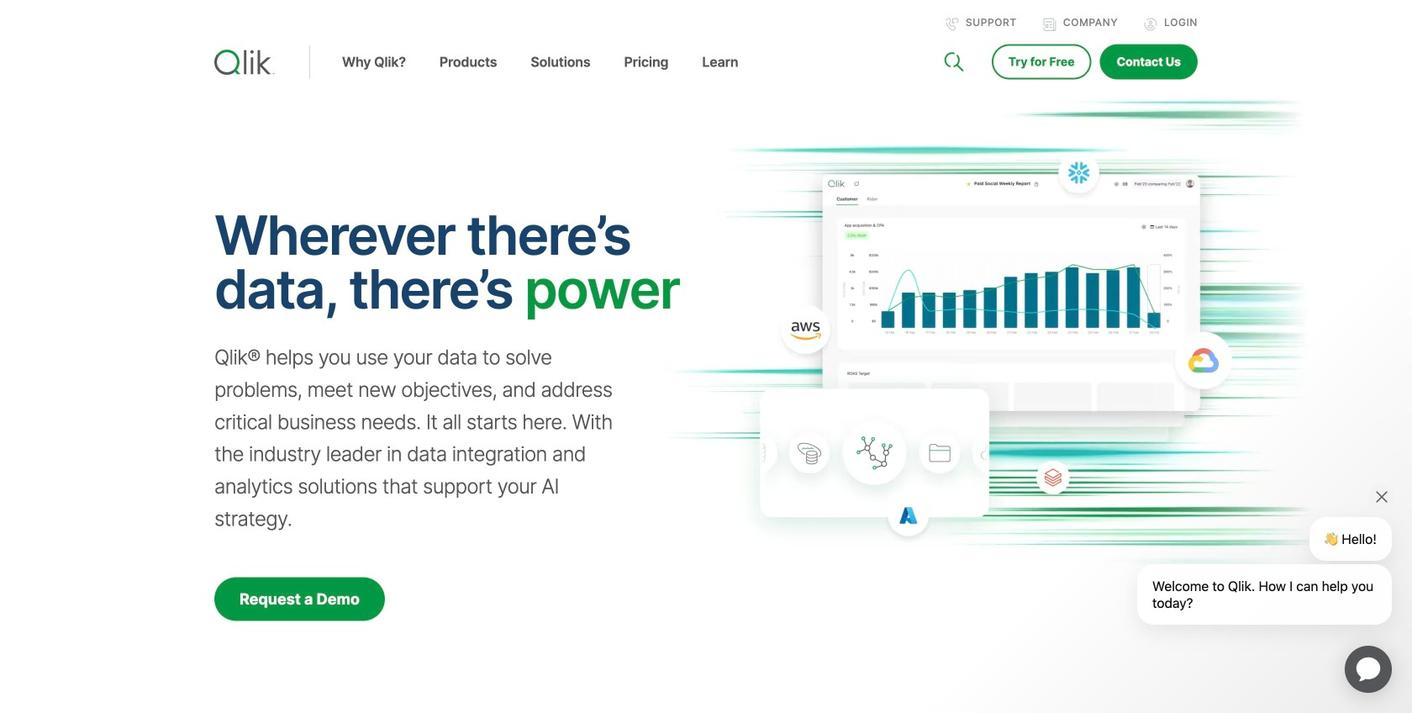 Task type: describe. For each thing, give the bounding box(es) containing it.
support image
[[946, 18, 959, 31]]

company image
[[1043, 18, 1057, 31]]

login image
[[1145, 18, 1158, 31]]



Task type: locate. For each thing, give the bounding box(es) containing it.
application
[[1325, 626, 1413, 713]]

qlik image
[[214, 50, 275, 75]]



Task type: vqa. For each thing, say whether or not it's contained in the screenshot.
1st "trademarks"
no



